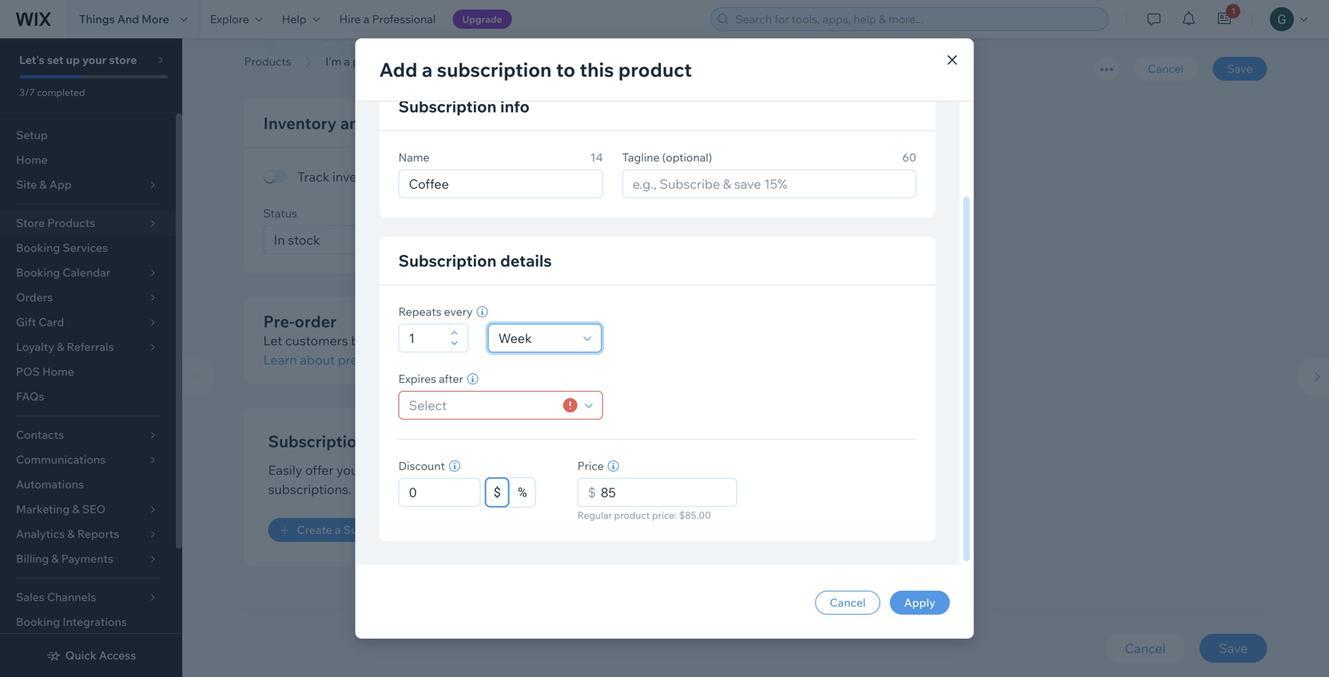 Task type: vqa. For each thing, say whether or not it's contained in the screenshot.
bottom Select field
yes



Task type: locate. For each thing, give the bounding box(es) containing it.
0 number field down on
[[404, 479, 475, 506]]

a right "hire" at the left top of the page
[[364, 12, 370, 26]]

1 horizontal spatial order
[[362, 352, 395, 368]]

first time_stores_subsciptions and reccuring orders_calender and box copy image
[[719, 447, 891, 527]]

subscription for subscription details
[[399, 251, 497, 271]]

this
[[580, 58, 614, 82], [377, 333, 398, 349]]

%
[[518, 485, 527, 500]]

0 vertical spatial order
[[295, 311, 337, 331]]

% button
[[510, 478, 535, 507]]

2 it's from the left
[[618, 333, 634, 349]]

0 vertical spatial subscription
[[399, 96, 497, 116]]

0 vertical spatial select field
[[494, 325, 579, 352]]

name
[[399, 150, 430, 164]]

select field down 'after'
[[404, 392, 559, 419]]

subscription down subscription
[[399, 96, 497, 116]]

a for subscription
[[335, 523, 341, 537]]

None text field
[[404, 325, 446, 352]]

booking integrations
[[16, 615, 127, 629]]

help
[[282, 12, 307, 26]]

quick access
[[65, 649, 136, 663]]

0 horizontal spatial $
[[494, 485, 501, 500]]

subscription up every
[[399, 251, 497, 271]]

order
[[295, 311, 337, 331], [362, 352, 395, 368]]

a right create
[[335, 523, 341, 537]]

let's set up your store
[[19, 53, 137, 67]]

1 vertical spatial booking
[[16, 615, 60, 629]]

customers
[[285, 333, 348, 349]]

None field
[[269, 226, 438, 253], [486, 226, 673, 253], [269, 226, 438, 253], [486, 226, 673, 253]]

quick
[[65, 649, 97, 663]]

this right to
[[580, 58, 614, 82]]

1 vertical spatial home
[[42, 365, 74, 379]]

home right pos
[[42, 365, 74, 379]]

a for subscription
[[422, 58, 433, 82]]

add inside button
[[290, 36, 313, 51]]

hire
[[340, 12, 361, 26]]

store
[[109, 53, 137, 67]]

and
[[341, 113, 369, 133]]

save
[[1228, 62, 1254, 76], [1220, 641, 1249, 657]]

1 vertical spatial save button
[[1200, 634, 1268, 663]]

subscription info
[[399, 96, 530, 116]]

a right on
[[441, 462, 448, 478]]

0 horizontal spatial your
[[82, 53, 107, 67]]

2 0 number field from the left
[[596, 479, 732, 506]]

price:
[[652, 509, 677, 521]]

a for product
[[344, 54, 350, 68]]

order down 'buy'
[[362, 352, 395, 368]]

0 vertical spatial add
[[290, 36, 313, 51]]

1 horizontal spatial 0 number field
[[596, 479, 732, 506]]

order up customers
[[295, 311, 337, 331]]

(optional)
[[663, 150, 713, 164]]

0 vertical spatial booking
[[16, 241, 60, 255]]

select field left when
[[494, 325, 579, 352]]

this right 'buy'
[[377, 333, 398, 349]]

1 vertical spatial cancel button
[[816, 591, 881, 615]]

a inside button
[[335, 523, 341, 537]]

tagline
[[623, 150, 660, 164]]

booking left integrations
[[16, 615, 60, 629]]

products
[[366, 462, 420, 478]]

apply button
[[890, 591, 951, 615]]

or
[[567, 333, 580, 349]]

1 vertical spatial subscription
[[399, 251, 497, 271]]

your
[[82, 53, 107, 67], [337, 462, 363, 478]]

regular
[[578, 509, 612, 521]]

pos home link
[[0, 360, 176, 385]]

this inside pre-order let customers buy this product before it's released or when it's out of stock. learn about pre-order
[[377, 333, 398, 349]]

1 booking from the top
[[16, 241, 60, 255]]

offer
[[305, 462, 334, 478]]

repeats every
[[399, 305, 473, 319]]

things
[[79, 12, 115, 26]]

Select field
[[494, 325, 579, 352], [404, 392, 559, 419]]

1 vertical spatial this
[[377, 333, 398, 349]]

e.g., Coffee of the Month field
[[404, 170, 598, 198]]

$85.00
[[679, 509, 711, 521]]

it's left out
[[618, 333, 634, 349]]

out
[[637, 333, 657, 349]]

when
[[582, 333, 615, 349]]

2 $ from the left
[[494, 485, 501, 500]]

a
[[364, 12, 370, 26], [344, 54, 350, 68], [422, 58, 433, 82], [441, 462, 448, 478], [335, 523, 341, 537]]

$ inside $ button
[[494, 485, 501, 500]]

0 horizontal spatial order
[[295, 311, 337, 331]]

0 horizontal spatial it's
[[494, 333, 510, 349]]

completed
[[37, 86, 85, 98]]

upgrade button
[[453, 10, 512, 29]]

track
[[298, 169, 330, 185]]

0 horizontal spatial add
[[290, 36, 313, 51]]

1 horizontal spatial add
[[379, 58, 418, 82]]

subscription details
[[399, 251, 552, 271]]

your right the offer
[[337, 462, 363, 478]]

subscription down products
[[344, 523, 411, 537]]

1 vertical spatial add
[[379, 58, 418, 82]]

1 horizontal spatial this
[[580, 58, 614, 82]]

cancel
[[1149, 62, 1184, 76], [830, 596, 866, 610], [1126, 641, 1166, 657]]

14
[[591, 150, 603, 164]]

home down setup on the left of the page
[[16, 153, 48, 167]]

info
[[501, 96, 530, 116]]

subscription inside button
[[344, 523, 411, 537]]

1 horizontal spatial $
[[588, 485, 596, 501]]

2 vertical spatial subscription
[[344, 523, 411, 537]]

let
[[264, 333, 283, 349]]

0 number field
[[404, 479, 475, 506], [596, 479, 732, 506]]

set
[[47, 53, 63, 67]]

a right i'm
[[344, 54, 350, 68]]

add right plus xs "image"
[[290, 36, 313, 51]]

cancel button
[[1134, 57, 1199, 81], [816, 591, 881, 615], [1106, 634, 1186, 663]]

product inside pre-order let customers buy this product before it's released or when it's out of stock. learn about pre-order
[[401, 333, 449, 349]]

expires after
[[399, 372, 464, 386]]

0 horizontal spatial 0 number field
[[404, 479, 475, 506]]

professional
[[372, 12, 436, 26]]

weight
[[747, 206, 783, 220]]

0 vertical spatial your
[[82, 53, 107, 67]]

a inside 'link'
[[364, 12, 370, 26]]

0 vertical spatial this
[[580, 58, 614, 82]]

products
[[244, 54, 292, 68]]

before
[[452, 333, 491, 349]]

apply
[[905, 596, 936, 610]]

pos home
[[16, 365, 74, 379]]

home
[[16, 153, 48, 167], [42, 365, 74, 379]]

0 horizontal spatial this
[[377, 333, 398, 349]]

inventory and shipping
[[264, 113, 440, 133]]

2 booking from the top
[[16, 615, 60, 629]]

plus xs image
[[274, 39, 284, 49]]

it's right before
[[494, 333, 510, 349]]

1 horizontal spatial it's
[[618, 333, 634, 349]]

pos
[[16, 365, 40, 379]]

up
[[66, 53, 80, 67]]

pre-
[[338, 352, 362, 368]]

$ left the %
[[494, 485, 501, 500]]

regular product price: $85.00
[[578, 509, 711, 521]]

your right the up
[[82, 53, 107, 67]]

create a subscription button
[[268, 518, 426, 542]]

add down professional
[[379, 58, 418, 82]]

form
[[182, 0, 1330, 677]]

$
[[588, 485, 596, 501], [494, 485, 501, 500]]

recurring
[[451, 462, 506, 478]]

1 vertical spatial cancel
[[830, 596, 866, 610]]

i'm a product
[[326, 54, 394, 68]]

tagline (optional)
[[623, 150, 713, 164]]

1 vertical spatial save
[[1220, 641, 1249, 657]]

0 number field up the price:
[[596, 479, 732, 506]]

sku
[[481, 206, 504, 220]]

sidebar element
[[0, 38, 182, 677]]

a up 'subscription info'
[[422, 58, 433, 82]]

1 vertical spatial your
[[337, 462, 363, 478]]

1 button
[[1208, 0, 1243, 38]]

2 vertical spatial cancel button
[[1106, 634, 1186, 663]]

booking left services
[[16, 241, 60, 255]]

upgrade
[[463, 13, 503, 25]]

1 horizontal spatial your
[[337, 462, 363, 478]]

subscriptions
[[268, 431, 375, 451]]

$ up regular
[[588, 485, 596, 501]]

booking for booking services
[[16, 241, 60, 255]]

your inside sidebar element
[[82, 53, 107, 67]]

a inside easily offer your products on a recurring basis with subscriptions.
[[441, 462, 448, 478]]

your inside easily offer your products on a recurring basis with subscriptions.
[[337, 462, 363, 478]]

add
[[290, 36, 313, 51], [379, 58, 418, 82]]

buy
[[351, 333, 374, 349]]

every
[[444, 305, 473, 319]]

discount
[[399, 459, 445, 473]]

product
[[353, 54, 394, 68], [619, 58, 692, 82], [401, 333, 449, 349], [615, 509, 650, 521]]



Task type: describe. For each thing, give the bounding box(es) containing it.
help button
[[272, 0, 330, 38]]

about
[[300, 352, 335, 368]]

learn
[[264, 352, 297, 368]]

to
[[556, 58, 576, 82]]

0 vertical spatial cancel button
[[1134, 57, 1199, 81]]

integrations
[[63, 615, 127, 629]]

subscriptions.
[[268, 481, 352, 497]]

things and more
[[79, 12, 169, 26]]

automations link
[[0, 473, 176, 497]]

faqs
[[16, 389, 44, 403]]

services
[[63, 241, 108, 255]]

0.0 number field
[[703, 226, 869, 253]]

1 it's from the left
[[494, 333, 510, 349]]

e.g., Subscribe & save 15% field
[[628, 170, 911, 198]]

add a subscription to this product
[[379, 58, 692, 82]]

60
[[903, 150, 917, 164]]

quick access button
[[46, 649, 136, 663]]

subscription for subscription info
[[399, 96, 497, 116]]

of
[[660, 333, 672, 349]]

form containing inventory and shipping
[[182, 0, 1330, 677]]

3/7
[[19, 86, 35, 98]]

inventory
[[333, 169, 389, 185]]

booking for booking integrations
[[16, 615, 60, 629]]

0 vertical spatial home
[[16, 153, 48, 167]]

hire a professional
[[340, 12, 436, 26]]

1 vertical spatial order
[[362, 352, 395, 368]]

let's
[[19, 53, 44, 67]]

pre-order let customers buy this product before it's released or when it's out of stock. learn about pre-order
[[264, 311, 710, 368]]

expires
[[399, 372, 437, 386]]

Search for tools, apps, help & more... field
[[731, 8, 1104, 30]]

and
[[117, 12, 139, 26]]

easily
[[268, 462, 303, 478]]

3/7 completed
[[19, 86, 85, 98]]

create
[[297, 523, 333, 537]]

lb
[[874, 232, 885, 248]]

a for professional
[[364, 12, 370, 26]]

access
[[99, 649, 136, 663]]

status
[[264, 206, 297, 220]]

pre-
[[264, 311, 295, 331]]

released
[[513, 333, 564, 349]]

0 vertical spatial cancel
[[1149, 62, 1184, 76]]

booking services
[[16, 241, 108, 255]]

0 vertical spatial save
[[1228, 62, 1254, 76]]

products link
[[236, 54, 300, 70]]

learn about pre-order link
[[264, 350, 395, 369]]

2 vertical spatial cancel
[[1126, 641, 1166, 657]]

stock.
[[675, 333, 710, 349]]

1 $ from the left
[[588, 485, 596, 501]]

create a subscription
[[297, 523, 411, 537]]

more
[[142, 12, 169, 26]]

shipping
[[698, 206, 745, 220]]

1 vertical spatial select field
[[404, 392, 559, 419]]

setup
[[16, 128, 48, 142]]

after
[[439, 372, 464, 386]]

$ button
[[486, 478, 509, 507]]

shipping weight
[[698, 206, 783, 220]]

price
[[578, 459, 604, 473]]

home link
[[0, 148, 176, 173]]

subscription
[[437, 58, 552, 82]]

details
[[501, 251, 552, 271]]

setup link
[[0, 123, 176, 148]]

hire a professional link
[[330, 0, 446, 38]]

add for add options
[[290, 36, 313, 51]]

on
[[423, 462, 438, 478]]

explore
[[210, 12, 249, 26]]

add options
[[290, 36, 361, 51]]

easily offer your products on a recurring basis with subscriptions.
[[268, 462, 567, 497]]

inventory
[[264, 113, 337, 133]]

add options button
[[264, 31, 375, 56]]

options
[[316, 36, 361, 51]]

1 0 number field from the left
[[404, 479, 475, 506]]

add for add a subscription to this product
[[379, 58, 418, 82]]

1
[[1232, 6, 1236, 16]]

shipping
[[373, 113, 440, 133]]

repeats
[[399, 305, 442, 319]]

with
[[542, 462, 567, 478]]

track inventory
[[298, 169, 389, 185]]

0 vertical spatial save button
[[1214, 57, 1268, 81]]

booking integrations link
[[0, 610, 176, 635]]

basis
[[508, 462, 539, 478]]



